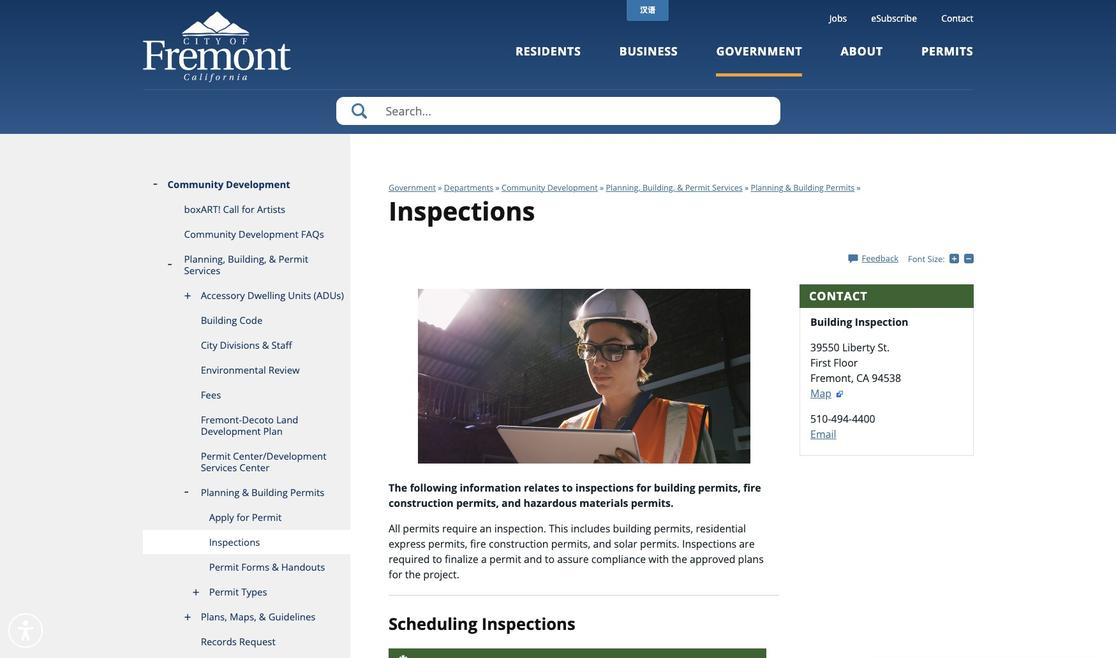 Task type: vqa. For each thing, say whether or not it's contained in the screenshot.
About link
yes



Task type: describe. For each thing, give the bounding box(es) containing it.
inspection
[[855, 316, 908, 330]]

assure
[[557, 553, 589, 567]]

Search text field
[[336, 97, 780, 125]]

plans,
[[201, 611, 227, 623]]

all permits require an inspection. this includes building permits, residential express permits, fire construction permits, and solar permits. inspections are required to finalize a permit and to assure compliance with the approved plans for the project.
[[389, 522, 764, 582]]

permits, up with
[[654, 522, 693, 536]]

records
[[201, 636, 237, 648]]

2 vertical spatial and
[[524, 553, 542, 567]]

residents
[[516, 43, 581, 59]]

community inside government » departments » community development » planning, building, & permit services » planning & building permits inspections
[[502, 183, 545, 193]]

business link
[[619, 43, 678, 76]]

includes
[[571, 522, 610, 536]]

compliance
[[591, 553, 646, 567]]

permit inside government » departments » community development » planning, building, & permit services » planning & building permits inspections
[[685, 183, 710, 193]]

fremont-decoto land development plan
[[201, 414, 298, 438]]

permit forms & handouts
[[209, 561, 325, 574]]

required
[[389, 553, 430, 567]]

2 horizontal spatial permits
[[921, 43, 973, 59]]

1 vertical spatial contact
[[809, 288, 868, 304]]

planning inside government » departments » community development » planning, building, & permit services » planning & building permits inspections
[[751, 183, 783, 193]]

relates
[[524, 481, 559, 495]]

- link
[[964, 253, 976, 264]]

government for government
[[716, 43, 802, 59]]

permits
[[403, 522, 440, 536]]

building inside building code link
[[201, 314, 237, 327]]

1 horizontal spatial community development link
[[502, 183, 598, 193]]

apply for permit
[[209, 511, 282, 524]]

first
[[810, 356, 831, 370]]

permit inside apply for permit link
[[252, 511, 282, 524]]

all
[[389, 522, 400, 536]]

require
[[442, 522, 477, 536]]

boxart! call for artists
[[184, 203, 285, 216]]

for right the apply
[[237, 511, 249, 524]]

units
[[288, 289, 311, 302]]

construction hat image
[[397, 655, 409, 659]]

permits, down require
[[428, 537, 468, 551]]

planning & building permits
[[201, 486, 324, 499]]

permits inside planning & building permits link
[[290, 486, 324, 499]]

fremont,
[[810, 372, 854, 386]]

a
[[481, 553, 487, 567]]

contact link
[[941, 12, 973, 24]]

(adus)
[[314, 289, 344, 302]]

esubscribe link
[[871, 12, 917, 24]]

jobs link
[[829, 12, 847, 24]]

fremont-
[[201, 414, 242, 426]]

494-
[[831, 413, 852, 427]]

residents link
[[516, 43, 581, 76]]

city divisions & staff
[[201, 339, 292, 352]]

permit center/development services center
[[201, 450, 327, 474]]

building, inside government » departments » community development » planning, building, & permit services » planning & building permits inspections
[[643, 183, 675, 193]]

fremont-decoto land development plan link
[[143, 408, 350, 444]]

permits inside government » departments » community development » planning, building, & permit services » planning & building permits inspections
[[826, 183, 855, 193]]

permits, up assure
[[551, 537, 591, 551]]

planning, inside government » departments » community development » planning, building, & permit services » planning & building permits inspections
[[606, 183, 641, 193]]

environmental
[[201, 364, 266, 377]]

fire inside all permits require an inspection. this includes building permits, residential express permits, fire construction permits, and solar permits. inspections are required to finalize a permit and to assure compliance with the approved plans for the project.
[[470, 537, 486, 551]]

permits. inside all permits require an inspection. this includes building permits, residential express permits, fire construction permits, and solar permits. inspections are required to finalize a permit and to assure compliance with the approved plans for the project.
[[640, 537, 679, 551]]

project.
[[423, 568, 459, 582]]

community development
[[168, 178, 290, 191]]

center
[[240, 461, 269, 474]]

size:
[[928, 253, 945, 265]]

font
[[908, 253, 925, 265]]

records request
[[201, 636, 276, 648]]

permit
[[489, 553, 521, 567]]

0 horizontal spatial to
[[432, 553, 442, 567]]

+ link
[[950, 253, 964, 264]]

permit inside permit center/development services center
[[201, 450, 231, 463]]

accessory
[[201, 289, 245, 302]]

permit forms & handouts link
[[143, 555, 350, 580]]

building for and
[[613, 522, 651, 536]]

types
[[241, 586, 267, 599]]

2 » from the left
[[496, 183, 500, 193]]

permit inside permit forms & handouts link
[[209, 561, 239, 574]]

ca
[[856, 372, 869, 386]]

permit center/development services center link
[[143, 444, 350, 481]]

divisions
[[220, 339, 260, 352]]

plans, maps, & guidelines link
[[143, 605, 350, 630]]

planning, inside planning, building, & permit services
[[184, 253, 225, 265]]

0 vertical spatial planning & building permits link
[[751, 183, 855, 193]]

for right the call
[[242, 203, 255, 216]]

materials
[[579, 497, 628, 511]]

inspections
[[575, 481, 634, 495]]

building code link
[[143, 308, 350, 333]]

plans, maps, & guidelines
[[201, 611, 316, 623]]

510-494-4400 email
[[810, 413, 875, 442]]

fees
[[201, 389, 221, 401]]

permits, up residential
[[698, 481, 741, 495]]

services inside government » departments » community development » planning, building, & permit services » planning & building permits inspections
[[712, 183, 743, 193]]

inspections inside government » departments » community development » planning, building, & permit services » planning & building permits inspections
[[389, 193, 535, 228]]

following
[[410, 481, 457, 495]]

st.
[[878, 341, 890, 355]]

1 vertical spatial planning & building permits link
[[143, 481, 350, 505]]

permit inside planning, building, & permit services
[[278, 253, 308, 265]]

approved
[[690, 553, 735, 567]]

business
[[619, 43, 678, 59]]

city divisions & staff link
[[143, 333, 350, 358]]

0 horizontal spatial community development link
[[143, 172, 350, 197]]

hazardous
[[524, 497, 577, 511]]

510-
[[810, 413, 831, 427]]

inspections link
[[143, 530, 350, 555]]

accessibility menu image
[[5, 611, 46, 652]]

1 vertical spatial government link
[[389, 183, 436, 193]]

+
[[959, 253, 964, 264]]

feedback link
[[848, 253, 898, 264]]

environmental review
[[201, 364, 300, 377]]

development inside 'fremont-decoto land development plan'
[[201, 425, 261, 438]]

permits, down information on the bottom of the page
[[456, 497, 499, 511]]

an
[[480, 522, 492, 536]]



Task type: locate. For each thing, give the bounding box(es) containing it.
accessory dwelling units (adus)
[[201, 289, 344, 302]]

permits. up with
[[640, 537, 679, 551]]

2 vertical spatial permits
[[290, 486, 324, 499]]

1 vertical spatial building,
[[228, 253, 267, 265]]

permits,
[[698, 481, 741, 495], [456, 497, 499, 511], [654, 522, 693, 536], [428, 537, 468, 551], [551, 537, 591, 551]]

building, inside planning, building, & permit services
[[228, 253, 267, 265]]

0 horizontal spatial building,
[[228, 253, 267, 265]]

1 horizontal spatial government
[[716, 43, 802, 59]]

review
[[268, 364, 300, 377]]

0 horizontal spatial planning,
[[184, 253, 225, 265]]

0 vertical spatial fire
[[743, 481, 761, 495]]

services inside permit center/development services center
[[201, 461, 237, 474]]

1 » from the left
[[438, 183, 442, 193]]

0 vertical spatial the
[[672, 553, 687, 567]]

39550 liberty st. first floor fremont, ca 94538 map
[[810, 341, 901, 401]]

0 horizontal spatial government
[[389, 183, 436, 193]]

boxart! call for artists link
[[143, 197, 350, 222]]

community right departments link
[[502, 183, 545, 193]]

0 horizontal spatial planning
[[201, 486, 240, 499]]

schedule inspection image
[[418, 289, 750, 464]]

maps,
[[230, 611, 256, 623]]

39550
[[810, 341, 840, 355]]

permits
[[921, 43, 973, 59], [826, 183, 855, 193], [290, 486, 324, 499]]

apply
[[209, 511, 234, 524]]

permits. inside the following information relates to inspections for building permits, fire construction permits, and hazardous materials permits.
[[631, 497, 674, 511]]

community down boxart!
[[184, 228, 236, 241]]

the right with
[[672, 553, 687, 567]]

center/development
[[233, 450, 327, 463]]

to inside the following information relates to inspections for building permits, fire construction permits, and hazardous materials permits.
[[562, 481, 573, 495]]

records request link
[[143, 630, 350, 655]]

development inside government » departments » community development » planning, building, & permit services » planning & building permits inspections
[[547, 183, 598, 193]]

building
[[793, 183, 824, 193], [201, 314, 237, 327], [810, 316, 852, 330], [251, 486, 288, 499]]

the
[[672, 553, 687, 567], [405, 568, 421, 582]]

building for permits.
[[654, 481, 695, 495]]

1 vertical spatial government
[[389, 183, 436, 193]]

0 vertical spatial building
[[654, 481, 695, 495]]

0 horizontal spatial building
[[613, 522, 651, 536]]

0 vertical spatial permits.
[[631, 497, 674, 511]]

1 horizontal spatial the
[[672, 553, 687, 567]]

1 vertical spatial planning,
[[184, 253, 225, 265]]

construction inside all permits require an inspection. this includes building permits, residential express permits, fire construction permits, and solar permits. inspections are required to finalize a permit and to assure compliance with the approved plans for the project.
[[489, 537, 549, 551]]

residential
[[696, 522, 746, 536]]

this
[[549, 522, 568, 536]]

about link
[[841, 43, 883, 76]]

1 vertical spatial permits.
[[640, 537, 679, 551]]

community development link
[[143, 172, 350, 197], [502, 183, 598, 193]]

1 horizontal spatial planning
[[751, 183, 783, 193]]

accessory dwelling units (adus) link
[[143, 283, 350, 308]]

0 vertical spatial permits
[[921, 43, 973, 59]]

community for community development
[[168, 178, 223, 191]]

permits. right materials
[[631, 497, 674, 511]]

planning & building permits link
[[751, 183, 855, 193], [143, 481, 350, 505]]

2 vertical spatial services
[[201, 461, 237, 474]]

permits link
[[921, 43, 973, 76]]

handouts
[[281, 561, 325, 574]]

2 horizontal spatial and
[[593, 537, 611, 551]]

map link
[[810, 387, 844, 401]]

about
[[841, 43, 883, 59]]

0 horizontal spatial fire
[[470, 537, 486, 551]]

1 vertical spatial and
[[593, 537, 611, 551]]

building inspection
[[810, 316, 908, 330]]

for inside all permits require an inspection. this includes building permits, residential express permits, fire construction permits, and solar permits. inspections are required to finalize a permit and to assure compliance with the approved plans for the project.
[[389, 568, 402, 582]]

solar
[[614, 537, 637, 551]]

0 vertical spatial and
[[502, 497, 521, 511]]

land
[[276, 414, 298, 426]]

feedback
[[862, 253, 898, 264]]

to up the hazardous
[[562, 481, 573, 495]]

liberty
[[842, 341, 875, 355]]

government » departments » community development » planning, building, & permit services » planning & building permits inspections
[[389, 183, 855, 228]]

94538
[[872, 372, 901, 386]]

city
[[201, 339, 217, 352]]

0 vertical spatial government
[[716, 43, 802, 59]]

0 vertical spatial government link
[[716, 43, 802, 76]]

3 » from the left
[[600, 183, 604, 193]]

jobs
[[829, 12, 847, 24]]

0 horizontal spatial government link
[[389, 183, 436, 193]]

construction inside the following information relates to inspections for building permits, fire construction permits, and hazardous materials permits.
[[389, 497, 454, 511]]

0 horizontal spatial permits
[[290, 486, 324, 499]]

building inside government » departments » community development » planning, building, & permit services » planning & building permits inspections
[[793, 183, 824, 193]]

the
[[389, 481, 407, 495]]

1 vertical spatial permits
[[826, 183, 855, 193]]

construction down following
[[389, 497, 454, 511]]

information
[[460, 481, 521, 495]]

permit
[[685, 183, 710, 193], [278, 253, 308, 265], [201, 450, 231, 463], [252, 511, 282, 524], [209, 561, 239, 574], [209, 586, 239, 599]]

guidelines
[[268, 611, 316, 623]]

& inside planning, building, & permit services
[[269, 253, 276, 265]]

and inside the following information relates to inspections for building permits, fire construction permits, and hazardous materials permits.
[[502, 497, 521, 511]]

email link
[[810, 428, 836, 442]]

1 horizontal spatial planning, building, & permit services link
[[606, 183, 743, 193]]

building code
[[201, 314, 263, 327]]

community development faqs
[[184, 228, 324, 241]]

1 vertical spatial services
[[184, 264, 220, 277]]

fire up residential
[[743, 481, 761, 495]]

0 vertical spatial building,
[[643, 183, 675, 193]]

-
[[973, 253, 976, 264]]

1 vertical spatial construction
[[489, 537, 549, 551]]

fire
[[743, 481, 761, 495], [470, 537, 486, 551]]

esubscribe
[[871, 12, 917, 24]]

scheduling
[[389, 613, 477, 636]]

to up project. at bottom left
[[432, 553, 442, 567]]

community
[[168, 178, 223, 191], [502, 183, 545, 193], [184, 228, 236, 241]]

1 vertical spatial building
[[613, 522, 651, 536]]

0 vertical spatial contact
[[941, 12, 973, 24]]

are
[[739, 537, 755, 551]]

fire inside the following information relates to inspections for building permits, fire construction permits, and hazardous materials permits.
[[743, 481, 761, 495]]

permits.
[[631, 497, 674, 511], [640, 537, 679, 551]]

for inside the following information relates to inspections for building permits, fire construction permits, and hazardous materials permits.
[[636, 481, 651, 495]]

1 horizontal spatial permits
[[826, 183, 855, 193]]

and down includes
[[593, 537, 611, 551]]

to left assure
[[545, 553, 555, 567]]

services inside planning, building, & permit services
[[184, 264, 220, 277]]

font size:
[[908, 253, 945, 265]]

the following information relates to inspections for building permits, fire construction permits, and hazardous materials permits.
[[389, 481, 761, 511]]

columnusercontrol4 main content
[[389, 279, 779, 659]]

1 vertical spatial the
[[405, 568, 421, 582]]

1 horizontal spatial fire
[[743, 481, 761, 495]]

0 vertical spatial services
[[712, 183, 743, 193]]

scheduling inspections
[[389, 613, 575, 636]]

fees link
[[143, 383, 350, 408]]

0 vertical spatial planning, building, & permit services link
[[606, 183, 743, 193]]

inspection.
[[494, 522, 546, 536]]

0 vertical spatial construction
[[389, 497, 454, 511]]

1 horizontal spatial planning & building permits link
[[751, 183, 855, 193]]

4 » from the left
[[745, 183, 749, 193]]

boxart!
[[184, 203, 221, 216]]

plans
[[738, 553, 764, 567]]

community for community development faqs
[[184, 228, 236, 241]]

the down required at the left of page
[[405, 568, 421, 582]]

and down information on the bottom of the page
[[502, 497, 521, 511]]

government inside government » departments » community development » planning, building, & permit services » planning & building permits inspections
[[389, 183, 436, 193]]

1 horizontal spatial government link
[[716, 43, 802, 76]]

1 vertical spatial planning, building, & permit services link
[[143, 247, 350, 283]]

contact up building inspection
[[809, 288, 868, 304]]

1 vertical spatial fire
[[470, 537, 486, 551]]

0 horizontal spatial contact
[[809, 288, 868, 304]]

0 vertical spatial planning
[[751, 183, 783, 193]]

1 horizontal spatial building,
[[643, 183, 675, 193]]

government for government » departments » community development » planning, building, & permit services » planning & building permits inspections
[[389, 183, 436, 193]]

plan
[[263, 425, 283, 438]]

planning, building, & permit services link
[[606, 183, 743, 193], [143, 247, 350, 283]]

for down required at the left of page
[[389, 568, 402, 582]]

0 horizontal spatial planning, building, & permit services link
[[143, 247, 350, 283]]

finalize
[[445, 553, 478, 567]]

for right inspections
[[636, 481, 651, 495]]

building inside the following information relates to inspections for building permits, fire construction permits, and hazardous materials permits.
[[654, 481, 695, 495]]

request
[[239, 636, 276, 648]]

1 horizontal spatial to
[[545, 553, 555, 567]]

express
[[389, 537, 426, 551]]

1 vertical spatial planning
[[201, 486, 240, 499]]

1 horizontal spatial planning,
[[606, 183, 641, 193]]

staff
[[272, 339, 292, 352]]

0 horizontal spatial construction
[[389, 497, 454, 511]]

with
[[649, 553, 669, 567]]

0 vertical spatial planning,
[[606, 183, 641, 193]]

fire up a
[[470, 537, 486, 551]]

1 horizontal spatial construction
[[489, 537, 549, 551]]

1 horizontal spatial contact
[[941, 12, 973, 24]]

and
[[502, 497, 521, 511], [593, 537, 611, 551], [524, 553, 542, 567]]

inspections inside all permits require an inspection. this includes building permits, residential express permits, fire construction permits, and solar permits. inspections are required to finalize a permit and to assure compliance with the approved plans for the project.
[[682, 537, 736, 551]]

building inside all permits require an inspection. this includes building permits, residential express permits, fire construction permits, and solar permits. inspections are required to finalize a permit and to assure compliance with the approved plans for the project.
[[613, 522, 651, 536]]

departments link
[[444, 183, 493, 193]]

building
[[654, 481, 695, 495], [613, 522, 651, 536]]

0 horizontal spatial and
[[502, 497, 521, 511]]

contact up permits link
[[941, 12, 973, 24]]

1 horizontal spatial and
[[524, 553, 542, 567]]

construction down inspection.
[[489, 537, 549, 551]]

planning, building, & permit services
[[184, 253, 308, 277]]

code
[[239, 314, 263, 327]]

0 horizontal spatial the
[[405, 568, 421, 582]]

for
[[242, 203, 255, 216], [636, 481, 651, 495], [237, 511, 249, 524], [389, 568, 402, 582]]

and right permit
[[524, 553, 542, 567]]

1 horizontal spatial building
[[654, 481, 695, 495]]

0 horizontal spatial planning & building permits link
[[143, 481, 350, 505]]

community up boxart!
[[168, 178, 223, 191]]

2 horizontal spatial to
[[562, 481, 573, 495]]

font size: link
[[908, 253, 945, 265]]

permit inside permit types link
[[209, 586, 239, 599]]

dwelling
[[247, 289, 286, 302]]



